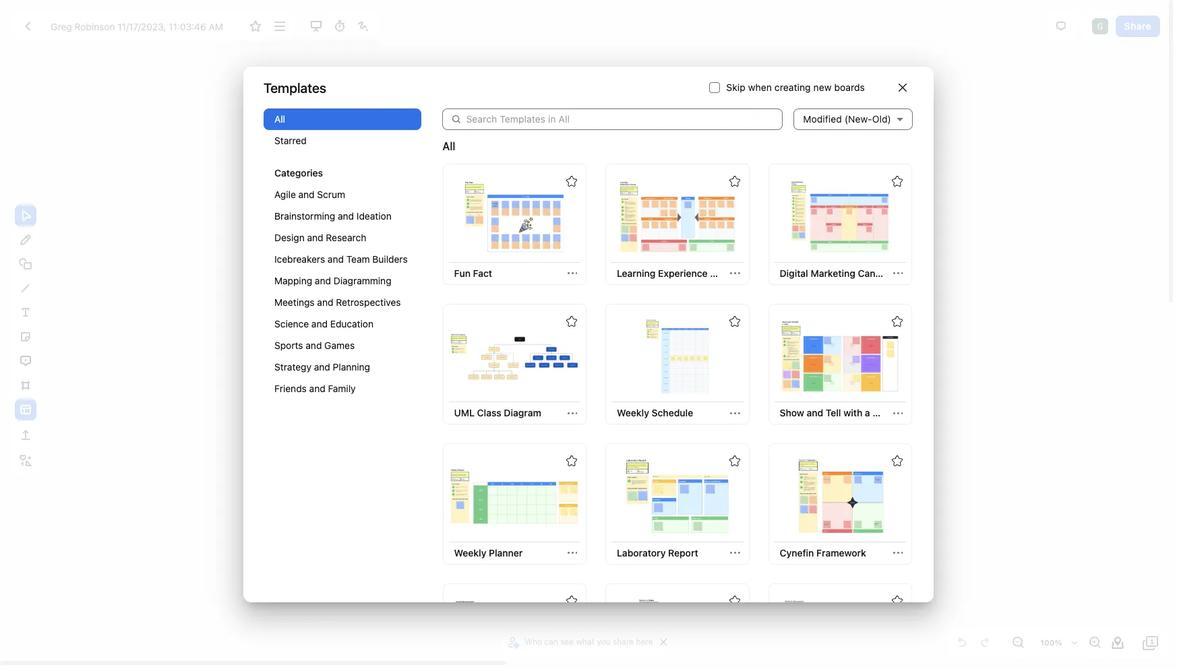 Task type: vqa. For each thing, say whether or not it's contained in the screenshot.
the bottom menu item
no



Task type: locate. For each thing, give the bounding box(es) containing it.
more tools image
[[18, 453, 34, 469]]

digital marketing canvas
[[780, 267, 890, 279]]

star this whiteboard image for weekly planner
[[566, 456, 577, 467]]

canvas
[[710, 267, 743, 279], [858, 267, 890, 279]]

and down the brainstorming
[[307, 232, 323, 244]]

1 horizontal spatial all
[[443, 140, 455, 153]]

weekly for weekly schedule
[[617, 407, 649, 419]]

more options for digital marketing canvas image
[[893, 269, 903, 279]]

diagram
[[504, 407, 541, 419]]

star this whiteboard image inside the card for template asset management element
[[566, 596, 577, 607]]

star this whiteboard image for fun fact
[[566, 176, 577, 187]]

templates image
[[18, 401, 34, 418]]

0 horizontal spatial all
[[274, 113, 285, 125]]

star this whiteboard image for cynefin framework
[[892, 456, 903, 467]]

show and tell with a twist
[[780, 407, 896, 419]]

card for template weekly planner element
[[443, 444, 586, 565]]

and up meetings and retrospectives at the top left of page
[[315, 275, 331, 287]]

agile
[[274, 189, 296, 200]]

and up strategy and planning
[[306, 340, 322, 351]]

Document name text field
[[41, 16, 243, 37]]

weekly
[[617, 407, 649, 419], [454, 547, 486, 559]]

canvas inside digital marketing canvas button
[[858, 267, 890, 279]]

laser image
[[355, 18, 371, 34]]

thumbnail for uml class diagram image
[[450, 319, 579, 394]]

card for template cynefin framework element
[[768, 444, 912, 565]]

more options for fun fact image
[[567, 269, 577, 279]]

experience
[[658, 267, 708, 279]]

digital
[[780, 267, 808, 279]]

and inside 'show and tell with a twist' button
[[807, 407, 823, 419]]

and right agile
[[298, 189, 315, 200]]

card for template asset management element
[[443, 584, 586, 669]]

all inside categories element
[[274, 113, 285, 125]]

1 canvas from the left
[[710, 267, 743, 279]]

weekly inside "element"
[[617, 407, 649, 419]]

0 vertical spatial weekly
[[617, 407, 649, 419]]

thumbnail for digital marketing canvas image
[[776, 179, 904, 254]]

100
[[1041, 638, 1055, 647]]

strategy and planning
[[274, 362, 370, 373]]

all status
[[443, 138, 455, 155]]

card for template weekly schedule element
[[605, 304, 749, 425]]

thumbnail for learning experience canvas image
[[613, 179, 742, 254]]

star this whiteboard image inside card for template uml class diagram element
[[566, 316, 577, 327]]

all
[[274, 113, 285, 125], [443, 140, 455, 153]]

laboratory report
[[617, 547, 698, 559]]

dashboard image
[[20, 18, 36, 34]]

and up sports and games
[[311, 318, 328, 330]]

2 canvas from the left
[[858, 267, 890, 279]]

and up the science and education
[[317, 297, 333, 308]]

agile and scrum
[[274, 189, 345, 200]]

and down strategy and planning
[[309, 383, 325, 395]]

creating
[[775, 82, 811, 93]]

1 horizontal spatial weekly
[[617, 407, 649, 419]]

0 horizontal spatial weekly
[[454, 547, 486, 559]]

and for ideation
[[338, 211, 354, 222]]

thumbnail for me-we-us retrospective image
[[776, 599, 904, 669]]

more options for laboratory report image
[[730, 548, 740, 558]]

framework
[[816, 547, 866, 559]]

planner
[[489, 547, 523, 559]]

templates
[[264, 80, 326, 96]]

and
[[298, 189, 315, 200], [338, 211, 354, 222], [307, 232, 323, 244], [328, 254, 344, 265], [315, 275, 331, 287], [317, 297, 333, 308], [311, 318, 328, 330], [306, 340, 322, 351], [314, 362, 330, 373], [309, 383, 325, 395], [807, 407, 823, 419]]

twist
[[873, 407, 896, 419]]

mapping and diagramming
[[274, 275, 391, 287]]

0 horizontal spatial canvas
[[710, 267, 743, 279]]

marketing
[[811, 267, 855, 279]]

more options for uml class diagram image
[[567, 408, 577, 418]]

star this whiteboard image inside card for template laboratory report element
[[729, 456, 740, 467]]

1 vertical spatial all
[[443, 140, 455, 153]]

and up mapping and diagramming
[[328, 254, 344, 265]]

brainstorming and ideation
[[274, 211, 391, 222]]

laboratory report button
[[611, 542, 704, 564]]

learning experience canvas
[[617, 267, 743, 279]]

retrospectives
[[336, 297, 401, 308]]

research
[[326, 232, 366, 244]]

1 horizontal spatial canvas
[[858, 267, 890, 279]]

and for planning
[[314, 362, 330, 373]]

who can see what you share here
[[525, 637, 653, 647]]

weekly for weekly planner
[[454, 547, 486, 559]]

boards
[[834, 82, 865, 93]]

zoom in image
[[1087, 635, 1103, 651]]

planning
[[333, 362, 370, 373]]

team
[[346, 254, 370, 265]]

star this whiteboard image for show and tell with a twist
[[892, 316, 903, 327]]

icebreakers
[[274, 254, 325, 265]]

canvas inside "learning experience canvas" button
[[710, 267, 743, 279]]

star this whiteboard image
[[248, 18, 264, 34], [892, 176, 903, 187], [566, 316, 577, 327], [729, 596, 740, 607], [892, 596, 903, 607]]

card for template uml class diagram element
[[443, 304, 586, 425]]

more options for show and tell with a twist image
[[893, 408, 903, 418]]

weekly left schedule
[[617, 407, 649, 419]]

you
[[597, 637, 610, 647]]

comment panel image
[[1053, 18, 1069, 34]]

star this whiteboard image inside card for template fun fact element
[[566, 176, 577, 187]]

star this whiteboard image inside card for template weekly planner element
[[566, 456, 577, 467]]

and for games
[[306, 340, 322, 351]]

laboratory
[[617, 547, 666, 559]]

star this whiteboard image
[[566, 176, 577, 187], [729, 176, 740, 187], [729, 316, 740, 327], [892, 316, 903, 327], [566, 456, 577, 467], [729, 456, 740, 467], [892, 456, 903, 467], [566, 596, 577, 607]]

here
[[636, 637, 653, 647]]

show and tell with a twist button
[[774, 403, 896, 424]]

star this whiteboard image inside card for template me-we-us retrospective element
[[892, 596, 903, 607]]

thumbnail for cynefin framework image
[[776, 459, 904, 534]]

and up friends and family
[[314, 362, 330, 373]]

timer image
[[332, 18, 348, 34]]

more options for learning experience canvas image
[[730, 269, 740, 279]]

uml class diagram
[[454, 407, 541, 419]]

star this whiteboard image inside card for template weekly schedule "element"
[[729, 316, 740, 327]]

1 vertical spatial weekly
[[454, 547, 486, 559]]

modified
[[803, 113, 842, 125]]

canvas left more options for digital marketing canvas image
[[858, 267, 890, 279]]

and for retrospectives
[[317, 297, 333, 308]]

canvas right the experience on the top right of page
[[710, 267, 743, 279]]

share
[[1124, 20, 1151, 32]]

sports
[[274, 340, 303, 351]]

canvas for digital marketing canvas
[[858, 267, 890, 279]]

builders
[[372, 254, 408, 265]]

and up research
[[338, 211, 354, 222]]

starred
[[274, 135, 307, 146]]

weekly left planner
[[454, 547, 486, 559]]

uml
[[454, 407, 475, 419]]

more options image
[[271, 18, 288, 34]]

weekly schedule button
[[611, 403, 699, 424]]

and left tell
[[807, 407, 823, 419]]

meetings and retrospectives
[[274, 297, 401, 308]]

sports and games
[[274, 340, 355, 351]]

see
[[560, 637, 574, 647]]

star this whiteboard image for weekly schedule
[[729, 316, 740, 327]]

icebreakers and team builders
[[274, 254, 408, 265]]

0 vertical spatial all
[[274, 113, 285, 125]]

fun fact button
[[449, 263, 498, 284]]



Task type: describe. For each thing, give the bounding box(es) containing it.
thumbnail for sentence maker image
[[613, 599, 742, 669]]

weekly planner button
[[449, 542, 528, 564]]

thumbnail for weekly planner image
[[450, 459, 579, 534]]

star this whiteboard image inside card for template sentence maker element
[[729, 596, 740, 607]]

thumbnail for weekly schedule image
[[613, 319, 742, 394]]

learning
[[617, 267, 656, 279]]

tell
[[826, 407, 841, 419]]

present image
[[308, 18, 324, 34]]

schedule
[[652, 407, 693, 419]]

upload pdfs and images image
[[18, 427, 34, 443]]

thumbnail for fun fact image
[[450, 179, 579, 254]]

mapping
[[274, 275, 312, 287]]

brainstorming
[[274, 211, 335, 222]]

what
[[576, 637, 594, 647]]

friends
[[274, 383, 307, 395]]

science and education
[[274, 318, 374, 330]]

card for template laboratory report element
[[605, 444, 749, 565]]

fun fact
[[454, 267, 492, 279]]

modified (new-old) button
[[794, 98, 913, 141]]

can
[[544, 637, 558, 647]]

a
[[865, 407, 870, 419]]

and for team
[[328, 254, 344, 265]]

games
[[324, 340, 355, 351]]

show
[[780, 407, 804, 419]]

and for research
[[307, 232, 323, 244]]

with
[[843, 407, 862, 419]]

Search Templates in All text field
[[466, 109, 783, 130]]

diagramming
[[334, 275, 391, 287]]

card for template sentence maker element
[[605, 584, 749, 669]]

thumbnail for show and tell with a twist image
[[776, 319, 904, 394]]

strategy
[[274, 362, 311, 373]]

card for template me-we-us retrospective element
[[768, 584, 912, 669]]

who
[[525, 637, 542, 647]]

education
[[330, 318, 374, 330]]

more options for cynefin framework image
[[893, 548, 903, 558]]

and for diagramming
[[315, 275, 331, 287]]

more options for weekly schedule image
[[730, 408, 740, 418]]

more options for weekly planner image
[[567, 548, 577, 558]]

new
[[813, 82, 832, 93]]

learning experience canvas button
[[611, 263, 743, 284]]

card for template fun fact element
[[443, 164, 586, 285]]

meetings
[[274, 297, 315, 308]]

fun
[[454, 267, 471, 279]]

and for scrum
[[298, 189, 315, 200]]

old)
[[872, 113, 891, 125]]

and for tell
[[807, 407, 823, 419]]

ideation
[[357, 211, 391, 222]]

design and research
[[274, 232, 366, 244]]

100 %
[[1041, 638, 1062, 647]]

family
[[328, 383, 356, 395]]

uml class diagram button
[[449, 403, 547, 424]]

modified (new-old)
[[803, 113, 891, 125]]

%
[[1055, 638, 1062, 647]]

pages image
[[1143, 635, 1159, 651]]

report
[[668, 547, 698, 559]]

cynefin framework button
[[774, 542, 872, 564]]

weekly schedule
[[617, 407, 693, 419]]

cynefin framework
[[780, 547, 866, 559]]

canvas for learning experience canvas
[[710, 267, 743, 279]]

star this whiteboard image for laboratory report
[[729, 456, 740, 467]]

share
[[613, 637, 634, 647]]

zoom out image
[[1010, 635, 1026, 651]]

thumbnail for laboratory report image
[[613, 459, 742, 534]]

thumbnail for asset management image
[[450, 599, 579, 669]]

scrum
[[317, 189, 345, 200]]

card for template show and tell with a twist element
[[768, 304, 912, 425]]

and for family
[[309, 383, 325, 395]]

star this whiteboard image for learning experience canvas
[[729, 176, 740, 187]]

design
[[274, 232, 305, 244]]

cynefin
[[780, 547, 814, 559]]

all element
[[441, 163, 913, 669]]

fact
[[473, 267, 492, 279]]

categories
[[274, 167, 323, 179]]

when
[[748, 82, 772, 93]]

skip when creating new boards
[[726, 82, 865, 93]]

and for education
[[311, 318, 328, 330]]

card for template digital marketing canvas element
[[768, 164, 912, 285]]

(new-
[[845, 113, 872, 125]]

digital marketing canvas button
[[774, 263, 890, 284]]

categories element
[[264, 109, 421, 413]]

card for template learning experience canvas element
[[605, 164, 749, 285]]

share button
[[1115, 16, 1160, 37]]

class
[[477, 407, 501, 419]]

skip
[[726, 82, 746, 93]]

science
[[274, 318, 309, 330]]

weekly planner
[[454, 547, 523, 559]]

who can see what you share here button
[[506, 632, 656, 653]]

friends and family
[[274, 383, 356, 395]]



